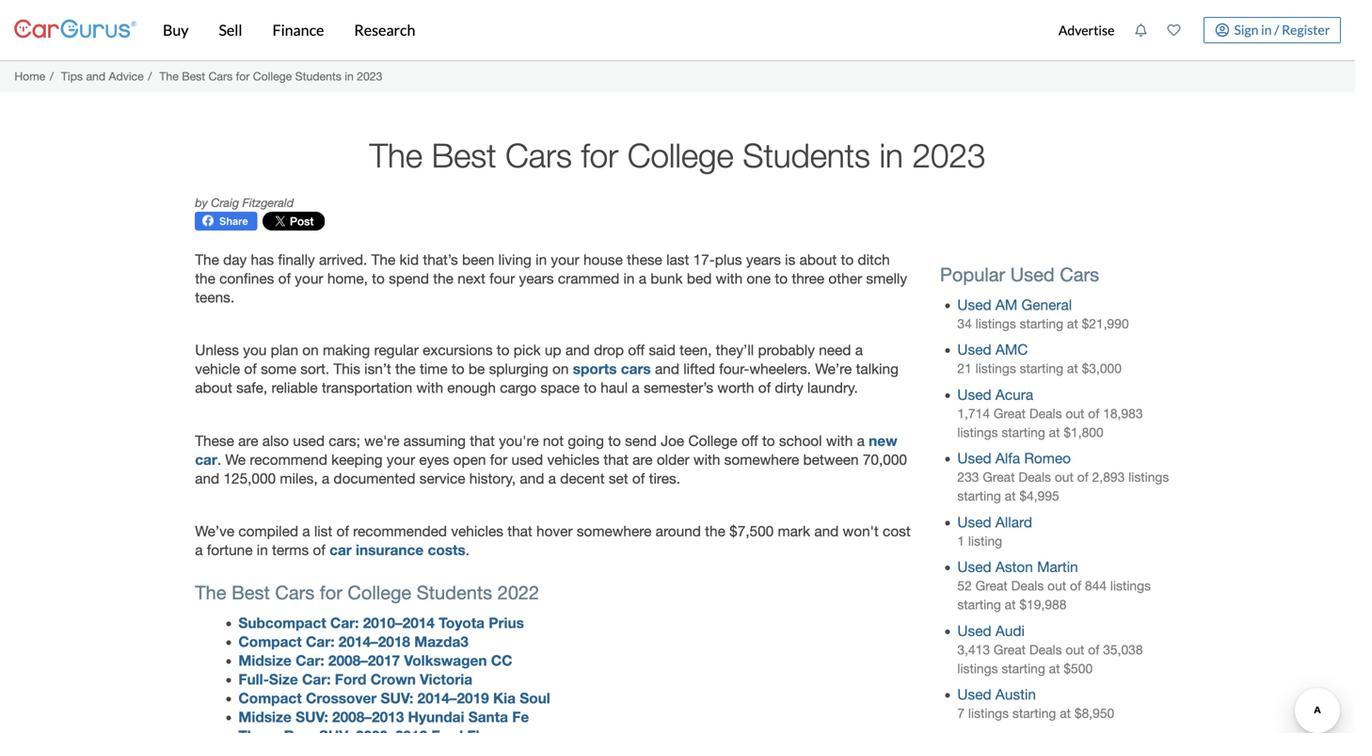 Task type: vqa. For each thing, say whether or not it's contained in the screenshot.
the sort.
yes



Task type: describe. For each thing, give the bounding box(es) containing it.
up
[[545, 342, 562, 359]]

your inside '. we recommend keeping your eyes open for used vehicles that are older with somewhere between 70,000 and 125,000 miles, a documented service history, and a decent set of tires.'
[[387, 451, 415, 468]]

spend
[[389, 270, 429, 287]]

to left send on the left of the page
[[608, 432, 621, 449]]

buy button
[[148, 0, 204, 60]]

and inside and lifted four-wheelers. we're talking about safe, reliable transportation with enough cargo space to haul a semester's worth of dirty laundry.
[[655, 361, 680, 378]]

0 vertical spatial years
[[746, 251, 781, 268]]

at inside 52 great deals out of 844 listings starting at
[[1005, 597, 1016, 613]]

one
[[747, 270, 771, 287]]

the up teens. on the top left of the page
[[195, 270, 215, 287]]

last
[[667, 251, 689, 268]]

starting inside used amc 21 listings starting at $3,000
[[1020, 361, 1064, 376]]

crossover
[[306, 689, 377, 707]]

52 great deals out of 844 listings starting at
[[958, 579, 1151, 613]]

used for austin
[[958, 686, 992, 703]]

is
[[785, 251, 796, 268]]

saved cars image
[[1168, 24, 1181, 37]]

used allard 1 listing
[[958, 514, 1033, 549]]

a down we've
[[195, 542, 203, 559]]

cc
[[491, 652, 513, 669]]

also
[[262, 432, 289, 449]]

mazda3
[[414, 633, 469, 650]]

decent
[[560, 470, 605, 487]]

starting inside 3,413 great deals out of 35,038 listings starting at
[[1002, 661, 1046, 676]]

a right miles,
[[322, 470, 330, 487]]

a inside the day has finally arrived. the kid that's been living in your house these last 17-plus years is about to ditch the confines of your home, to spend the next four years crammed in a bunk bed with one to three other smelly teens.
[[639, 270, 647, 287]]

of right list
[[337, 523, 349, 540]]

soul
[[520, 689, 550, 707]]

in inside menu
[[1262, 21, 1272, 37]]

to left be
[[452, 361, 465, 378]]

sports cars link
[[573, 360, 651, 378]]

listings inside used austin 7 listings starting at $8,950
[[969, 706, 1009, 721]]

prius
[[489, 614, 524, 631]]

vehicle
[[195, 361, 240, 378]]

at inside used austin 7 listings starting at $8,950
[[1060, 706, 1071, 721]]

students for the best cars for college students 2022
[[417, 582, 492, 604]]

at inside 3,413 great deals out of 35,038 listings starting at
[[1049, 661, 1060, 676]]

to down is
[[775, 270, 788, 287]]

0 horizontal spatial /
[[50, 70, 54, 83]]

said
[[649, 342, 676, 359]]

out for used audi
[[1066, 642, 1085, 657]]

52
[[958, 579, 972, 594]]

haul
[[601, 380, 628, 397]]

sell
[[219, 21, 242, 39]]

used for acura
[[958, 386, 992, 403]]

cars for the best cars for college students in 2023
[[506, 136, 572, 175]]

of inside unless you plan on making regular excursions to pick up and drop off said teen, they'll probably need a vehicle of some sort. this isn't the time to be splurging on
[[244, 361, 257, 378]]

need
[[819, 342, 851, 359]]

full-size car: ford crown victoria link
[[239, 671, 473, 688]]

not
[[543, 432, 564, 449]]

2014–2018
[[339, 633, 410, 650]]

by craig fitzgerald
[[195, 196, 294, 210]]

fortune
[[207, 542, 253, 559]]

listing
[[969, 534, 1003, 549]]

living
[[499, 251, 532, 268]]

1,714 great deals out of 18,983 listings starting at
[[958, 406, 1143, 440]]

used allard link
[[958, 514, 1033, 531]]

ditch
[[858, 251, 890, 268]]

space
[[541, 380, 580, 397]]

a left "new" at the bottom right of page
[[857, 432, 865, 449]]

research button
[[339, 0, 431, 60]]

used up general
[[1011, 264, 1055, 286]]

advertise link
[[1049, 4, 1125, 56]]

car: down 'subcompact'
[[306, 633, 335, 650]]

popular
[[940, 264, 1006, 286]]

user icon image
[[1216, 23, 1230, 37]]

we've
[[195, 523, 235, 540]]

cars for the best cars for college students 2022
[[275, 582, 315, 604]]

new
[[869, 432, 898, 449]]

to left school
[[762, 432, 775, 449]]

with inside '. we recommend keeping your eyes open for used vehicles that are older with somewhere between 70,000 and 125,000 miles, a documented service history, and a decent set of tires.'
[[694, 451, 721, 468]]

send
[[625, 432, 657, 449]]

$500
[[1064, 661, 1093, 676]]

of inside '. we recommend keeping your eyes open for used vehicles that are older with somewhere between 70,000 and 125,000 miles, a documented service history, and a decent set of tires.'
[[633, 470, 645, 487]]

and right tips
[[86, 70, 106, 83]]

deals for alfa
[[1019, 470, 1052, 485]]

romeo
[[1025, 450, 1071, 467]]

excursions
[[423, 342, 493, 359]]

deals for audi
[[1030, 642, 1062, 657]]

set
[[609, 470, 629, 487]]

used acura
[[958, 386, 1034, 403]]

1 horizontal spatial /
[[148, 70, 152, 83]]

to up other
[[841, 251, 854, 268]]

santa
[[469, 708, 508, 726]]

car: up size
[[296, 652, 324, 669]]

listings inside 52 great deals out of 844 listings starting at
[[1111, 579, 1151, 594]]

probably
[[758, 342, 815, 359]]

of inside 1,714 great deals out of 18,983 listings starting at
[[1089, 406, 1100, 421]]

research
[[354, 21, 416, 39]]

listings inside 3,413 great deals out of 35,038 listings starting at
[[958, 661, 998, 676]]

by
[[195, 196, 208, 210]]

used for audi
[[958, 623, 992, 640]]

used aston martin
[[958, 559, 1079, 576]]

crown
[[371, 671, 416, 688]]

starting inside used austin 7 listings starting at $8,950
[[1013, 706, 1057, 721]]

these
[[627, 251, 663, 268]]

isn't
[[364, 361, 391, 378]]

volkswagen
[[404, 652, 487, 669]]

0 horizontal spatial your
[[295, 270, 323, 287]]

listings inside used am general 34 listings starting at $21,990
[[976, 316, 1017, 331]]

for inside '. we recommend keeping your eyes open for used vehicles that are older with somewhere between 70,000 and 125,000 miles, a documented service history, and a decent set of tires.'
[[490, 451, 508, 468]]

register
[[1282, 21, 1331, 37]]

new car link
[[195, 432, 898, 468]]

some
[[261, 361, 297, 378]]

smelly
[[866, 270, 908, 287]]

18,983
[[1104, 406, 1143, 421]]

used for am
[[958, 297, 992, 313]]

joe
[[661, 432, 685, 449]]

with up the between
[[826, 432, 853, 449]]

crammed
[[558, 270, 620, 287]]

car inside new car
[[195, 451, 217, 468]]

we're
[[364, 432, 400, 449]]

the inside unless you plan on making regular excursions to pick up and drop off said teen, they'll probably need a vehicle of some sort. this isn't the time to be splurging on
[[395, 361, 416, 378]]

three
[[792, 270, 825, 287]]

you
[[243, 342, 267, 359]]

used am general link
[[958, 297, 1072, 313]]

kia
[[493, 689, 516, 707]]

2008–2013
[[332, 708, 404, 726]]

acura
[[996, 386, 1034, 403]]

sort.
[[301, 361, 330, 378]]

these are also used cars; we're assuming that you're not going to send joe college off to school with a
[[195, 432, 869, 449]]

house
[[584, 251, 623, 268]]

2 compact from the top
[[239, 689, 302, 707]]

are inside '. we recommend keeping your eyes open for used vehicles that are older with somewhere between 70,000 and 125,000 miles, a documented service history, and a decent set of tires.'
[[633, 451, 653, 468]]

austin
[[996, 686, 1036, 703]]

of down list
[[313, 542, 326, 559]]

0 horizontal spatial years
[[519, 270, 554, 287]]

listings inside used amc 21 listings starting at $3,000
[[976, 361, 1017, 376]]

1 midsize from the top
[[239, 652, 292, 669]]

a left list
[[302, 523, 310, 540]]

these
[[195, 432, 234, 449]]

used austin link
[[958, 686, 1036, 703]]

that's
[[423, 251, 458, 268]]

0 horizontal spatial on
[[302, 342, 319, 359]]

0 horizontal spatial best
[[182, 70, 205, 83]]

$7,500
[[730, 523, 774, 540]]

1 vertical spatial 2023
[[913, 136, 986, 175]]

car insurance costs link
[[330, 541, 466, 559]]

at inside 233 great deals out of 2,893 listings starting at
[[1005, 489, 1016, 504]]

mark
[[778, 523, 811, 540]]

0 horizontal spatial students
[[295, 70, 342, 83]]

cars for popular used cars
[[1060, 264, 1100, 286]]

a inside and lifted four-wheelers. we're talking about safe, reliable transportation with enough cargo space to haul a semester's worth of dirty laundry.
[[632, 380, 640, 397]]

somewhere inside '. we recommend keeping your eyes open for used vehicles that are older with somewhere between 70,000 and 125,000 miles, a documented service history, and a decent set of tires.'
[[725, 451, 799, 468]]

cargurus logo homepage link image
[[14, 3, 137, 57]]

tires.
[[649, 470, 681, 487]]

$8,950
[[1075, 706, 1115, 721]]

great for alfa
[[983, 470, 1015, 485]]

2 midsize from the top
[[239, 708, 292, 726]]

has
[[251, 251, 274, 268]]

car: up crossover
[[302, 671, 331, 688]]

with inside the day has finally arrived. the kid that's been living in your house these last 17-plus years is about to ditch the confines of your home, to spend the next four years crammed in a bunk bed with one to three other smelly teens.
[[716, 270, 743, 287]]

1 compact from the top
[[239, 633, 302, 650]]

that for car insurance costs
[[508, 523, 533, 540]]

compact car: 2014–2018 mazda3 link
[[239, 633, 469, 650]]

at inside used amc 21 listings starting at $3,000
[[1067, 361, 1079, 376]]



Task type: locate. For each thing, give the bounding box(es) containing it.
menu containing sign in / register
[[1049, 4, 1342, 56]]

that inside we've compiled a list of recommended vehicles that hover somewhere around the $7,500 mark and won't cost a fortune in terms of
[[508, 523, 533, 540]]

starting inside 233 great deals out of 2,893 listings starting at
[[958, 489, 1002, 504]]

sign in / register
[[1235, 21, 1331, 37]]

off inside unless you plan on making regular excursions to pick up and drop off said teen, they'll probably need a vehicle of some sort. this isn't the time to be splurging on
[[628, 342, 645, 359]]

vehicles inside '. we recommend keeping your eyes open for used vehicles that are older with somewhere between 70,000 and 125,000 miles, a documented service history, and a decent set of tires.'
[[547, 451, 600, 468]]

starting down "amc"
[[1020, 361, 1064, 376]]

0 vertical spatial are
[[238, 432, 258, 449]]

around
[[656, 523, 701, 540]]

used aston martin link
[[958, 559, 1079, 576]]

deals inside 1,714 great deals out of 18,983 listings starting at
[[1030, 406, 1062, 421]]

other
[[829, 270, 862, 287]]

out down romeo
[[1055, 470, 1074, 485]]

2 vertical spatial students
[[417, 582, 492, 604]]

about down the vehicle
[[195, 380, 232, 397]]

a down these
[[639, 270, 647, 287]]

cars
[[209, 70, 233, 83], [506, 136, 572, 175], [1060, 264, 1100, 286], [275, 582, 315, 604]]

0 horizontal spatial suv:
[[296, 708, 328, 726]]

great right 52
[[976, 579, 1008, 594]]

of up $500
[[1089, 642, 1100, 657]]

1 horizontal spatial used
[[512, 451, 543, 468]]

somewhere down set
[[577, 523, 652, 540]]

at inside used am general 34 listings starting at $21,990
[[1067, 316, 1079, 331]]

years up one
[[746, 251, 781, 268]]

out inside 52 great deals out of 844 listings starting at
[[1048, 579, 1067, 594]]

aston
[[996, 559, 1033, 576]]

compact down size
[[239, 689, 302, 707]]

vehicles up costs
[[451, 523, 504, 540]]

and down said
[[655, 361, 680, 378]]

2023
[[357, 70, 383, 83], [913, 136, 986, 175]]

$21,990
[[1082, 316, 1129, 331]]

0 horizontal spatial used
[[293, 432, 325, 449]]

they'll
[[716, 342, 754, 359]]

1 horizontal spatial about
[[800, 251, 837, 268]]

1 vertical spatial your
[[295, 270, 323, 287]]

used inside used amc 21 listings starting at $3,000
[[958, 341, 992, 358]]

enough
[[447, 380, 496, 397]]

lifted
[[684, 361, 715, 378]]

used for aston
[[958, 559, 992, 576]]

0 vertical spatial suv:
[[381, 689, 414, 707]]

0 vertical spatial on
[[302, 342, 319, 359]]

am
[[996, 297, 1018, 313]]

1 vertical spatial are
[[633, 451, 653, 468]]

great inside 3,413 great deals out of 35,038 listings starting at
[[994, 642, 1026, 657]]

out for used aston martin
[[1048, 579, 1067, 594]]

$4,995
[[1020, 489, 1060, 504]]

starting up the austin
[[1002, 661, 1046, 676]]

1 vertical spatial midsize
[[239, 708, 292, 726]]

1 horizontal spatial are
[[633, 451, 653, 468]]

2010–2014
[[363, 614, 435, 631]]

best for the best cars for college students 2022
[[232, 582, 270, 604]]

of left 2,893
[[1078, 470, 1089, 485]]

used up recommend
[[293, 432, 325, 449]]

finance
[[273, 21, 324, 39]]

to inside and lifted four-wheelers. we're talking about safe, reliable transportation with enough cargo space to haul a semester's worth of dirty laundry.
[[584, 380, 597, 397]]

the best cars for college students in 2023
[[370, 136, 986, 175]]

open
[[453, 451, 486, 468]]

out inside 3,413 great deals out of 35,038 listings starting at
[[1066, 642, 1085, 657]]

2022
[[498, 582, 540, 604]]

the for the best cars for college students 2022
[[195, 582, 226, 604]]

great for aston
[[976, 579, 1008, 594]]

of right set
[[633, 470, 645, 487]]

between
[[804, 451, 859, 468]]

0 horizontal spatial are
[[238, 432, 258, 449]]

0 vertical spatial car
[[195, 451, 217, 468]]

off
[[628, 342, 645, 359], [742, 432, 758, 449]]

0 vertical spatial 2023
[[357, 70, 383, 83]]

1 vertical spatial about
[[195, 380, 232, 397]]

that up open
[[470, 432, 495, 449]]

the inside we've compiled a list of recommended vehicles that hover somewhere around the $7,500 mark and won't cost a fortune in terms of
[[705, 523, 726, 540]]

starting up used alfa romeo link
[[1002, 425, 1046, 440]]

older
[[657, 451, 690, 468]]

used am general 34 listings starting at $21,990
[[958, 297, 1129, 331]]

at left $8,950
[[1060, 706, 1071, 721]]

open notifications image
[[1135, 24, 1148, 37]]

0 vertical spatial students
[[295, 70, 342, 83]]

compact crossover suv: 2014–2019 kia soul link
[[239, 689, 550, 707]]

vehicles up decent
[[547, 451, 600, 468]]

the down "that's"
[[433, 270, 454, 287]]

1 horizontal spatial suv:
[[381, 689, 414, 707]]

used up 7
[[958, 686, 992, 703]]

with right older
[[694, 451, 721, 468]]

0 horizontal spatial vehicles
[[451, 523, 504, 540]]

suv: down crossover
[[296, 708, 328, 726]]

1 horizontal spatial car
[[330, 541, 352, 559]]

listings inside 1,714 great deals out of 18,983 listings starting at
[[958, 425, 998, 440]]

worth
[[718, 380, 754, 397]]

0 vertical spatial vehicles
[[547, 451, 600, 468]]

pick
[[514, 342, 541, 359]]

deals up $4,995
[[1019, 470, 1052, 485]]

used up 21 on the right of the page
[[958, 341, 992, 358]]

four-
[[719, 361, 750, 378]]

that inside '. we recommend keeping your eyes open for used vehicles that are older with somewhere between 70,000 and 125,000 miles, a documented service history, and a decent set of tires.'
[[604, 451, 629, 468]]

out for used acura
[[1066, 406, 1085, 421]]

0 horizontal spatial off
[[628, 342, 645, 359]]

used amc 21 listings starting at $3,000
[[958, 341, 1122, 376]]

1 horizontal spatial somewhere
[[725, 451, 799, 468]]

starting inside used am general 34 listings starting at $21,990
[[1020, 316, 1064, 331]]

deals inside 3,413 great deals out of 35,038 listings starting at
[[1030, 642, 1062, 657]]

0 vertical spatial somewhere
[[725, 451, 799, 468]]

deals down acura
[[1030, 406, 1062, 421]]

off left school
[[742, 432, 758, 449]]

that for new car
[[470, 432, 495, 449]]

2 horizontal spatial that
[[604, 451, 629, 468]]

1 vertical spatial used
[[512, 451, 543, 468]]

1 horizontal spatial off
[[742, 432, 758, 449]]

of left 844
[[1070, 579, 1082, 594]]

7
[[958, 706, 965, 721]]

used austin 7 listings starting at $8,950
[[958, 686, 1115, 721]]

assuming
[[404, 432, 466, 449]]

wheelers.
[[750, 361, 811, 378]]

alfa
[[996, 450, 1021, 467]]

deals inside 233 great deals out of 2,893 listings starting at
[[1019, 470, 1052, 485]]

0 horizontal spatial about
[[195, 380, 232, 397]]

0 vertical spatial compact
[[239, 633, 302, 650]]

great down acura
[[994, 406, 1026, 421]]

1 vertical spatial compact
[[239, 689, 302, 707]]

listings down used amc link
[[976, 361, 1017, 376]]

great for acura
[[994, 406, 1026, 421]]

0 vertical spatial off
[[628, 342, 645, 359]]

2 horizontal spatial best
[[432, 136, 497, 175]]

kid
[[400, 251, 419, 268]]

1 horizontal spatial students
[[417, 582, 492, 604]]

0 vertical spatial about
[[800, 251, 837, 268]]

are up 'we'
[[238, 432, 258, 449]]

used down the these are also used cars; we're assuming that you're not going to send joe college off to school with a
[[512, 451, 543, 468]]

used inside '. we recommend keeping your eyes open for used vehicles that are older with somewhere between 70,000 and 125,000 miles, a documented service history, and a decent set of tires.'
[[512, 451, 543, 468]]

0 vertical spatial midsize
[[239, 652, 292, 669]]

0 horizontal spatial 2023
[[357, 70, 383, 83]]

/ left register
[[1275, 21, 1280, 37]]

. inside car insurance costs .
[[466, 542, 470, 559]]

at left $500
[[1049, 661, 1060, 676]]

starting down 233
[[958, 489, 1002, 504]]

to left spend
[[372, 270, 385, 287]]

1 vertical spatial .
[[466, 542, 470, 559]]

/ right the "advice"
[[148, 70, 152, 83]]

four
[[490, 270, 515, 287]]

with inside and lifted four-wheelers. we're talking about safe, reliable transportation with enough cargo space to haul a semester's worth of dirty laundry.
[[417, 380, 443, 397]]

starting inside 52 great deals out of 844 listings starting at
[[958, 597, 1002, 613]]

about inside and lifted four-wheelers. we're talking about safe, reliable transportation with enough cargo space to haul a semester's worth of dirty laundry.
[[195, 380, 232, 397]]

0 vertical spatial that
[[470, 432, 495, 449]]

deals down $19,988
[[1030, 642, 1062, 657]]

used up 52
[[958, 559, 992, 576]]

home / tips and advice / the best cars for college students in 2023
[[14, 70, 383, 83]]

deals down used aston martin link
[[1012, 579, 1044, 594]]

1 horizontal spatial best
[[232, 582, 270, 604]]

0 vertical spatial used
[[293, 432, 325, 449]]

that left hover
[[508, 523, 533, 540]]

car insurance costs .
[[330, 541, 470, 559]]

0 horizontal spatial .
[[217, 451, 221, 468]]

starting down general
[[1020, 316, 1064, 331]]

with down time
[[417, 380, 443, 397]]

1 vertical spatial best
[[432, 136, 497, 175]]

a down cars
[[632, 380, 640, 397]]

3,413
[[958, 642, 990, 657]]

listings down 1,714
[[958, 425, 998, 440]]

1 vertical spatial off
[[742, 432, 758, 449]]

2 vertical spatial best
[[232, 582, 270, 604]]

we
[[225, 451, 246, 468]]

used inside used austin 7 listings starting at $8,950
[[958, 686, 992, 703]]

of inside 3,413 great deals out of 35,038 listings starting at
[[1089, 642, 1100, 657]]

1 vertical spatial on
[[553, 361, 569, 378]]

1 horizontal spatial on
[[553, 361, 569, 378]]

listings inside 233 great deals out of 2,893 listings starting at
[[1129, 470, 1169, 485]]

0 horizontal spatial car
[[195, 451, 217, 468]]

sign
[[1235, 21, 1259, 37]]

used for alfa
[[958, 450, 992, 467]]

on
[[302, 342, 319, 359], [553, 361, 569, 378]]

2 horizontal spatial /
[[1275, 21, 1280, 37]]

suv:
[[381, 689, 414, 707], [296, 708, 328, 726]]

listings down 3,413
[[958, 661, 998, 676]]

the for the day has finally arrived. the kid that's been living in your house these last 17-plus years is about to ditch the confines of your home, to spend the next four years crammed in a bunk bed with one to three other smelly teens.
[[195, 251, 219, 268]]

out for used alfa romeo
[[1055, 470, 1074, 485]]

0 vertical spatial .
[[217, 451, 221, 468]]

recommended
[[353, 523, 447, 540]]

great down alfa
[[983, 470, 1015, 485]]

list
[[314, 523, 333, 540]]

best for the best cars for college students in 2023
[[432, 136, 497, 175]]

to
[[841, 251, 854, 268], [372, 270, 385, 287], [775, 270, 788, 287], [497, 342, 510, 359], [452, 361, 465, 378], [584, 380, 597, 397], [608, 432, 621, 449], [762, 432, 775, 449]]

a down new car
[[549, 470, 556, 487]]

a right the need
[[855, 342, 863, 359]]

terms
[[272, 542, 309, 559]]

used up 1,714
[[958, 386, 992, 403]]

used inside used am general 34 listings starting at $21,990
[[958, 297, 992, 313]]

listings right 844
[[1111, 579, 1151, 594]]

1 vertical spatial vehicles
[[451, 523, 504, 540]]

next
[[458, 270, 486, 287]]

great down the audi
[[994, 642, 1026, 657]]

2 horizontal spatial students
[[743, 136, 871, 175]]

the for the best cars for college students in 2023
[[370, 136, 423, 175]]

2 horizontal spatial your
[[551, 251, 580, 268]]

making
[[323, 342, 370, 359]]

car down list
[[330, 541, 352, 559]]

with down the plus
[[716, 270, 743, 287]]

of up safe,
[[244, 361, 257, 378]]

and right the up
[[566, 342, 590, 359]]

finally
[[278, 251, 315, 268]]

233 great deals out of 2,893 listings starting at
[[958, 470, 1169, 504]]

cost
[[883, 523, 911, 540]]

0 vertical spatial best
[[182, 70, 205, 83]]

out inside 233 great deals out of 2,893 listings starting at
[[1055, 470, 1074, 485]]

listings right 2,893
[[1129, 470, 1169, 485]]

won't
[[843, 523, 879, 540]]

vehicles inside we've compiled a list of recommended vehicles that hover somewhere around the $7,500 mark and won't cost a fortune in terms of
[[451, 523, 504, 540]]

victoria
[[420, 671, 473, 688]]

splurging
[[489, 361, 549, 378]]

regular
[[374, 342, 419, 359]]

0 horizontal spatial that
[[470, 432, 495, 449]]

deals for acura
[[1030, 406, 1062, 421]]

34
[[958, 316, 972, 331]]

audi
[[996, 623, 1025, 640]]

. inside '. we recommend keeping your eyes open for used vehicles that are older with somewhere between 70,000 and 125,000 miles, a documented service history, and a decent set of tires.'
[[217, 451, 221, 468]]

1 vertical spatial years
[[519, 270, 554, 287]]

listings down used austin "link"
[[969, 706, 1009, 721]]

midsize
[[239, 652, 292, 669], [239, 708, 292, 726]]

at down general
[[1067, 316, 1079, 331]]

great for audi
[[994, 642, 1026, 657]]

used inside used allard 1 listing
[[958, 514, 992, 531]]

midsize down "full-"
[[239, 708, 292, 726]]

bed
[[687, 270, 712, 287]]

with
[[716, 270, 743, 287], [417, 380, 443, 397], [826, 432, 853, 449], [694, 451, 721, 468]]

going
[[568, 432, 604, 449]]

reliable
[[272, 380, 318, 397]]

of inside and lifted four-wheelers. we're talking about safe, reliable transportation with enough cargo space to haul a semester's worth of dirty laundry.
[[759, 380, 771, 397]]

we're
[[815, 361, 852, 378]]

advertise
[[1059, 22, 1115, 38]]

/ left tips
[[50, 70, 54, 83]]

car down these
[[195, 451, 217, 468]]

1 vertical spatial students
[[743, 136, 871, 175]]

home,
[[327, 270, 368, 287]]

popular used cars
[[940, 264, 1100, 286]]

menu
[[1049, 4, 1342, 56]]

at inside 1,714 great deals out of 18,983 listings starting at
[[1049, 425, 1060, 440]]

out down martin at the right bottom of page
[[1048, 579, 1067, 594]]

and inside we've compiled a list of recommended vehicles that hover somewhere around the $7,500 mark and won't cost a fortune in terms of
[[815, 523, 839, 540]]

1 horizontal spatial vehicles
[[547, 451, 600, 468]]

used up 3,413
[[958, 623, 992, 640]]

to left the pick
[[497, 342, 510, 359]]

2 vertical spatial your
[[387, 451, 415, 468]]

of inside 52 great deals out of 844 listings starting at
[[1070, 579, 1082, 594]]

1 vertical spatial that
[[604, 451, 629, 468]]

used up 233
[[958, 450, 992, 467]]

1 horizontal spatial .
[[466, 542, 470, 559]]

deals inside 52 great deals out of 844 listings starting at
[[1012, 579, 1044, 594]]

great inside 52 great deals out of 844 listings starting at
[[976, 579, 1008, 594]]

2 vertical spatial that
[[508, 523, 533, 540]]

21
[[958, 361, 972, 376]]

of up $1,800
[[1089, 406, 1100, 421]]

at up the audi
[[1005, 597, 1016, 613]]

tips
[[61, 70, 83, 83]]

menu bar
[[137, 0, 1049, 60]]

great inside 1,714 great deals out of 18,983 listings starting at
[[994, 406, 1026, 421]]

your down we're
[[387, 451, 415, 468]]

1 horizontal spatial 2023
[[913, 136, 986, 175]]

off up cars
[[628, 342, 645, 359]]

about inside the day has finally arrived. the kid that's been living in your house these last 17-plus years is about to ditch the confines of your home, to spend the next four years crammed in a bunk bed with one to three other smelly teens.
[[800, 251, 837, 268]]

/ inside menu
[[1275, 21, 1280, 37]]

out inside 1,714 great deals out of 18,983 listings starting at
[[1066, 406, 1085, 421]]

starting down the austin
[[1013, 706, 1057, 721]]

somewhere down school
[[725, 451, 799, 468]]

starting down 52
[[958, 597, 1002, 613]]

somewhere inside we've compiled a list of recommended vehicles that hover somewhere around the $7,500 mark and won't cost a fortune in terms of
[[577, 523, 652, 540]]

1 vertical spatial car
[[330, 541, 352, 559]]

used for allard
[[958, 514, 992, 531]]

semester's
[[644, 380, 714, 397]]

3,413 great deals out of 35,038 listings starting at
[[958, 642, 1143, 676]]

of left dirty
[[759, 380, 771, 397]]

used for amc
[[958, 341, 992, 358]]

0 vertical spatial your
[[551, 251, 580, 268]]

and inside unless you plan on making regular excursions to pick up and drop off said teen, they'll probably need a vehicle of some sort. this isn't the time to be splurging on
[[566, 342, 590, 359]]

cargurus logo homepage link link
[[14, 3, 137, 57]]

1 vertical spatial suv:
[[296, 708, 328, 726]]

menu bar containing buy
[[137, 0, 1049, 60]]

the left $7,500
[[705, 523, 726, 540]]

and right 'mark'
[[815, 523, 839, 540]]

sell button
[[204, 0, 257, 60]]

to down 'sports'
[[584, 380, 597, 397]]

midsize suv: 2008–2013 hyundai santa fe link
[[239, 708, 529, 726]]

1 horizontal spatial that
[[508, 523, 533, 540]]

deals for aston
[[1012, 579, 1044, 594]]

teen,
[[680, 342, 712, 359]]

1 vertical spatial somewhere
[[577, 523, 652, 540]]

1 horizontal spatial years
[[746, 251, 781, 268]]

at left $3,000
[[1067, 361, 1079, 376]]

midsize up "full-"
[[239, 652, 292, 669]]

allard
[[996, 514, 1033, 531]]

miles,
[[280, 470, 318, 487]]

great inside 233 great deals out of 2,893 listings starting at
[[983, 470, 1015, 485]]

starting inside 1,714 great deals out of 18,983 listings starting at
[[1002, 425, 1046, 440]]

suv: down "crown"
[[381, 689, 414, 707]]

in inside we've compiled a list of recommended vehicles that hover somewhere around the $7,500 mark and won't cost a fortune in terms of
[[257, 542, 268, 559]]

1 horizontal spatial your
[[387, 451, 415, 468]]

students for the best cars for college students in 2023
[[743, 136, 871, 175]]

used up listing
[[958, 514, 992, 531]]

are down send on the left of the page
[[633, 451, 653, 468]]

of inside 233 great deals out of 2,893 listings starting at
[[1078, 470, 1089, 485]]

.
[[217, 451, 221, 468], [466, 542, 470, 559]]

0 horizontal spatial somewhere
[[577, 523, 652, 540]]

of inside the day has finally arrived. the kid that's been living in your house these last 17-plus years is about to ditch the confines of your home, to spend the next four years crammed in a bunk bed with one to three other smelly teens.
[[278, 270, 291, 287]]

out up $500
[[1066, 642, 1085, 657]]

and down new car link
[[520, 470, 544, 487]]

and down these
[[195, 470, 220, 487]]

car: up compact car: 2014–2018 mazda3 link
[[330, 614, 359, 631]]

listings down am
[[976, 316, 1017, 331]]

your up crammed on the left of page
[[551, 251, 580, 268]]

a inside unless you plan on making regular excursions to pick up and drop off said teen, they'll probably need a vehicle of some sort. this isn't the time to be splurging on
[[855, 342, 863, 359]]

toyota
[[439, 614, 485, 631]]



